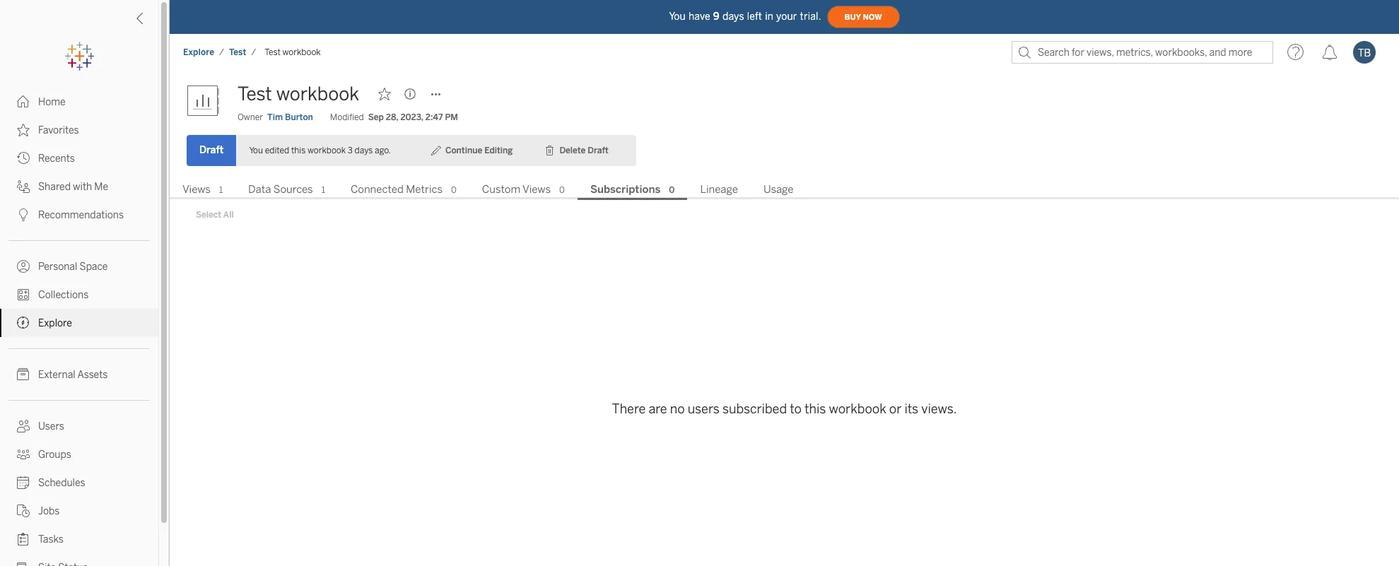 Task type: vqa. For each thing, say whether or not it's contained in the screenshot.


Task type: locate. For each thing, give the bounding box(es) containing it.
4 by text only_f5he34f image from the top
[[17, 260, 30, 273]]

by text only_f5he34f image inside shared with me link
[[17, 180, 30, 193]]

by text only_f5he34f image left jobs
[[17, 505, 30, 518]]

by text only_f5he34f image for shared with me
[[17, 180, 30, 193]]

explore down 'collections'
[[38, 318, 72, 330]]

sub-spaces tab list
[[170, 182, 1400, 200]]

shared
[[38, 181, 71, 193]]

external assets link
[[0, 361, 158, 389]]

collections link
[[0, 281, 158, 309]]

no
[[670, 402, 685, 417]]

1 horizontal spatial you
[[669, 10, 686, 22]]

by text only_f5he34f image left users
[[17, 420, 30, 433]]

by text only_f5he34f image inside 'personal space' link
[[17, 260, 30, 273]]

1 horizontal spatial 1
[[322, 185, 325, 195]]

by text only_f5he34f image inside recommendations link
[[17, 209, 30, 221]]

schedules
[[38, 477, 85, 489]]

0 horizontal spatial explore link
[[0, 309, 158, 337]]

test up "owner"
[[238, 83, 272, 105]]

by text only_f5he34f image left recommendations on the left of the page
[[17, 209, 30, 221]]

by text only_f5he34f image inside recents link
[[17, 152, 30, 165]]

there are no users subscribed to this workbook or its views.
[[612, 402, 957, 417]]

ago.
[[375, 146, 391, 156]]

1 horizontal spatial /
[[251, 47, 256, 57]]

you left edited
[[249, 146, 263, 156]]

explore
[[183, 47, 214, 57], [38, 318, 72, 330]]

test right test link on the left top of the page
[[265, 47, 281, 57]]

by text only_f5he34f image inside jobs link
[[17, 505, 30, 518]]

by text only_f5he34f image inside tasks "link"
[[17, 533, 30, 546]]

1 horizontal spatial views
[[523, 183, 551, 196]]

there
[[612, 402, 646, 417]]

0 vertical spatial you
[[669, 10, 686, 22]]

by text only_f5he34f image inside schedules link
[[17, 477, 30, 489]]

now
[[863, 12, 882, 22]]

/
[[219, 47, 224, 57], [251, 47, 256, 57]]

by text only_f5he34f image for home
[[17, 95, 30, 108]]

views
[[182, 183, 211, 196], [523, 183, 551, 196]]

workbook
[[283, 47, 321, 57], [276, 83, 359, 105], [308, 146, 346, 156], [829, 402, 887, 417]]

1 vertical spatial explore
[[38, 318, 72, 330]]

1 horizontal spatial explore
[[183, 47, 214, 57]]

views right the custom
[[523, 183, 551, 196]]

schedules link
[[0, 469, 158, 497]]

0
[[451, 185, 457, 195], [559, 185, 565, 195], [669, 185, 675, 195]]

by text only_f5he34f image for recents
[[17, 152, 30, 165]]

explore link left test link on the left top of the page
[[182, 47, 215, 58]]

by text only_f5he34f image inside home link
[[17, 95, 30, 108]]

1 vertical spatial test workbook
[[238, 83, 359, 105]]

by text only_f5he34f image inside the groups link
[[17, 448, 30, 461]]

by text only_f5he34f image inside collections link
[[17, 289, 30, 301]]

explore for explore / test /
[[183, 47, 214, 57]]

select all button
[[187, 206, 243, 223]]

favorites link
[[0, 116, 158, 144]]

0 horizontal spatial views
[[182, 183, 211, 196]]

2:47
[[426, 112, 443, 122]]

3 0 from the left
[[669, 185, 675, 195]]

6 by text only_f5he34f image from the top
[[17, 505, 30, 518]]

5 by text only_f5he34f image from the top
[[17, 477, 30, 489]]

6 by text only_f5he34f image from the top
[[17, 420, 30, 433]]

explore inside main navigation. press the up and down arrow keys to access links. element
[[38, 318, 72, 330]]

recommendations link
[[0, 201, 158, 229]]

1 up select all button
[[219, 185, 223, 195]]

pm
[[445, 112, 458, 122]]

/ right test link on the left top of the page
[[251, 47, 256, 57]]

owner tim burton
[[238, 112, 313, 122]]

by text only_f5he34f image inside favorites link
[[17, 124, 30, 136]]

space
[[80, 261, 108, 273]]

test inside main content
[[238, 83, 272, 105]]

by text only_f5he34f image for tasks
[[17, 533, 30, 546]]

by text only_f5he34f image left shared
[[17, 180, 30, 193]]

test workbook up burton
[[238, 83, 359, 105]]

explore left test link on the left top of the page
[[183, 47, 214, 57]]

trial.
[[800, 10, 822, 22]]

this
[[291, 146, 306, 156], [805, 402, 826, 417]]

1 0 from the left
[[451, 185, 457, 195]]

7 by text only_f5he34f image from the top
[[17, 448, 30, 461]]

with
[[73, 181, 92, 193]]

0 horizontal spatial 1
[[219, 185, 223, 195]]

3 by text only_f5he34f image from the top
[[17, 289, 30, 301]]

1 horizontal spatial this
[[805, 402, 826, 417]]

0 vertical spatial this
[[291, 146, 306, 156]]

or
[[890, 402, 902, 417]]

recents
[[38, 153, 75, 165]]

1
[[219, 185, 223, 195], [322, 185, 325, 195]]

2 0 from the left
[[559, 185, 565, 195]]

1 by text only_f5he34f image from the top
[[17, 124, 30, 136]]

by text only_f5he34f image for jobs
[[17, 505, 30, 518]]

0 right the subscriptions
[[669, 185, 675, 195]]

2 by text only_f5he34f image from the top
[[17, 209, 30, 221]]

users link
[[0, 412, 158, 441]]

0 right "custom views"
[[559, 185, 565, 195]]

1 vertical spatial explore link
[[0, 309, 158, 337]]

1 right "sources"
[[322, 185, 325, 195]]

2 / from the left
[[251, 47, 256, 57]]

4 by text only_f5he34f image from the top
[[17, 317, 30, 330]]

0 horizontal spatial explore
[[38, 318, 72, 330]]

days
[[723, 10, 745, 22], [355, 146, 373, 156]]

1 horizontal spatial 0
[[559, 185, 565, 195]]

custom views
[[482, 183, 551, 196]]

0 right metrics
[[451, 185, 457, 195]]

0 for metrics
[[451, 185, 457, 195]]

test
[[229, 47, 246, 57], [265, 47, 281, 57], [238, 83, 272, 105]]

by text only_f5he34f image inside users 'link'
[[17, 420, 30, 433]]

burton
[[285, 112, 313, 122]]

7 by text only_f5he34f image from the top
[[17, 533, 30, 546]]

by text only_f5he34f image for explore
[[17, 317, 30, 330]]

select
[[196, 210, 221, 220]]

you
[[669, 10, 686, 22], [249, 146, 263, 156]]

by text only_f5he34f image for favorites
[[17, 124, 30, 136]]

by text only_f5he34f image left personal
[[17, 260, 30, 273]]

by text only_f5he34f image left 'collections'
[[17, 289, 30, 301]]

you inside test workbook main content
[[249, 146, 263, 156]]

2023,
[[401, 112, 423, 122]]

1 vertical spatial you
[[249, 146, 263, 156]]

by text only_f5he34f image left recents
[[17, 152, 30, 165]]

by text only_f5he34f image for schedules
[[17, 477, 30, 489]]

test workbook element
[[260, 47, 325, 57]]

buy
[[845, 12, 861, 22]]

workbook image
[[187, 80, 229, 122]]

9
[[713, 10, 720, 22]]

test workbook right test link on the left top of the page
[[265, 47, 321, 57]]

days right the 3
[[355, 146, 373, 156]]

users
[[688, 402, 720, 417]]

0 horizontal spatial 0
[[451, 185, 457, 195]]

by text only_f5he34f image down tasks "link"
[[17, 562, 30, 567]]

0 horizontal spatial days
[[355, 146, 373, 156]]

by text only_f5he34f image left external
[[17, 368, 30, 381]]

workbook left or
[[829, 402, 887, 417]]

0 horizontal spatial /
[[219, 47, 224, 57]]

1 for views
[[219, 185, 223, 195]]

0 vertical spatial explore
[[183, 47, 214, 57]]

1 by text only_f5he34f image from the top
[[17, 95, 30, 108]]

workbook left the 3
[[308, 146, 346, 156]]

0 horizontal spatial you
[[249, 146, 263, 156]]

in
[[765, 10, 774, 22]]

1 horizontal spatial explore link
[[182, 47, 215, 58]]

by text only_f5he34f image
[[17, 95, 30, 108], [17, 209, 30, 221], [17, 289, 30, 301], [17, 317, 30, 330], [17, 477, 30, 489], [17, 505, 30, 518], [17, 533, 30, 546]]

28,
[[386, 112, 398, 122]]

external assets
[[38, 369, 108, 381]]

this right edited
[[291, 146, 306, 156]]

by text only_f5he34f image
[[17, 124, 30, 136], [17, 152, 30, 165], [17, 180, 30, 193], [17, 260, 30, 273], [17, 368, 30, 381], [17, 420, 30, 433], [17, 448, 30, 461], [17, 562, 30, 567]]

by text only_f5he34f image left tasks
[[17, 533, 30, 546]]

by text only_f5he34f image left favorites
[[17, 124, 30, 136]]

5 by text only_f5he34f image from the top
[[17, 368, 30, 381]]

by text only_f5he34f image inside external assets link
[[17, 368, 30, 381]]

buy now
[[845, 12, 882, 22]]

by text only_f5he34f image left home
[[17, 95, 30, 108]]

2 horizontal spatial 0
[[669, 185, 675, 195]]

explore link
[[182, 47, 215, 58], [0, 309, 158, 337]]

metrics
[[406, 183, 443, 196]]

you left have on the top of the page
[[669, 10, 686, 22]]

2 1 from the left
[[322, 185, 325, 195]]

workbook up burton
[[276, 83, 359, 105]]

0 vertical spatial explore link
[[182, 47, 215, 58]]

0 vertical spatial days
[[723, 10, 745, 22]]

2 views from the left
[[523, 183, 551, 196]]

by text only_f5he34f image down collections link
[[17, 317, 30, 330]]

views up select
[[182, 183, 211, 196]]

1 1 from the left
[[219, 185, 223, 195]]

1 horizontal spatial days
[[723, 10, 745, 22]]

this right to
[[805, 402, 826, 417]]

days right 9
[[723, 10, 745, 22]]

test workbook
[[265, 47, 321, 57], [238, 83, 359, 105]]

subscribed
[[723, 402, 787, 417]]

recents link
[[0, 144, 158, 173]]

2 by text only_f5he34f image from the top
[[17, 152, 30, 165]]

home
[[38, 96, 66, 108]]

3 by text only_f5he34f image from the top
[[17, 180, 30, 193]]

by text only_f5he34f image left schedules
[[17, 477, 30, 489]]

/ left test link on the left top of the page
[[219, 47, 224, 57]]

tasks link
[[0, 525, 158, 554]]

by text only_f5he34f image left groups
[[17, 448, 30, 461]]

me
[[94, 181, 108, 193]]

connected metrics
[[351, 183, 443, 196]]

draft
[[199, 144, 224, 156]]

have
[[689, 10, 711, 22]]

explore link down 'collections'
[[0, 309, 158, 337]]

assets
[[77, 369, 108, 381]]

1 vertical spatial days
[[355, 146, 373, 156]]



Task type: describe. For each thing, give the bounding box(es) containing it.
test left test workbook element
[[229, 47, 246, 57]]

test workbook main content
[[170, 71, 1400, 567]]

personal space
[[38, 261, 108, 273]]

connected
[[351, 183, 404, 196]]

personal space link
[[0, 252, 158, 281]]

navigation panel element
[[0, 42, 158, 567]]

buy now button
[[827, 6, 900, 28]]

by text only_f5he34f image for groups
[[17, 448, 30, 461]]

1 views from the left
[[182, 183, 211, 196]]

sep
[[368, 112, 384, 122]]

8 by text only_f5he34f image from the top
[[17, 562, 30, 567]]

by text only_f5he34f image for users
[[17, 420, 30, 433]]

owner
[[238, 112, 263, 122]]

you for you have 9 days left in your trial.
[[669, 10, 686, 22]]

usage
[[764, 183, 794, 196]]

you have 9 days left in your trial.
[[669, 10, 822, 22]]

by text only_f5he34f image for personal space
[[17, 260, 30, 273]]

3
[[348, 146, 353, 156]]

data
[[248, 183, 271, 196]]

sources
[[274, 183, 313, 196]]

your
[[777, 10, 797, 22]]

Search for views, metrics, workbooks, and more text field
[[1012, 41, 1274, 64]]

0 for views
[[559, 185, 565, 195]]

0 horizontal spatial this
[[291, 146, 306, 156]]

edited
[[265, 146, 289, 156]]

shared with me
[[38, 181, 108, 193]]

external
[[38, 369, 75, 381]]

main navigation. press the up and down arrow keys to access links. element
[[0, 88, 158, 567]]

to
[[790, 402, 802, 417]]

recommendations
[[38, 209, 124, 221]]

users
[[38, 421, 64, 433]]

by text only_f5he34f image for collections
[[17, 289, 30, 301]]

by text only_f5he34f image for recommendations
[[17, 209, 30, 221]]

modified sep 28, 2023, 2:47 pm
[[330, 112, 458, 122]]

days inside test workbook main content
[[355, 146, 373, 156]]

select all
[[196, 210, 234, 220]]

test workbook inside main content
[[238, 83, 359, 105]]

by text only_f5he34f image for external assets
[[17, 368, 30, 381]]

0 vertical spatial test workbook
[[265, 47, 321, 57]]

explore / test /
[[183, 47, 256, 57]]

groups link
[[0, 441, 158, 469]]

you for you edited this workbook 3 days ago.
[[249, 146, 263, 156]]

workbook right test link on the left top of the page
[[283, 47, 321, 57]]

data sources
[[248, 183, 313, 196]]

personal
[[38, 261, 77, 273]]

all
[[223, 210, 234, 220]]

tasks
[[38, 534, 64, 546]]

explore for explore
[[38, 318, 72, 330]]

test link
[[228, 47, 247, 58]]

views.
[[922, 402, 957, 417]]

collections
[[38, 289, 89, 301]]

jobs
[[38, 506, 60, 518]]

tim
[[267, 112, 283, 122]]

subscriptions
[[590, 183, 661, 196]]

modified
[[330, 112, 364, 122]]

groups
[[38, 449, 71, 461]]

left
[[747, 10, 763, 22]]

its
[[905, 402, 919, 417]]

lineage
[[701, 183, 738, 196]]

1 vertical spatial this
[[805, 402, 826, 417]]

1 / from the left
[[219, 47, 224, 57]]

shared with me link
[[0, 173, 158, 201]]

home link
[[0, 88, 158, 116]]

custom
[[482, 183, 521, 196]]

jobs link
[[0, 497, 158, 525]]

tim burton link
[[267, 111, 313, 124]]

you edited this workbook 3 days ago.
[[249, 146, 391, 156]]

favorites
[[38, 124, 79, 136]]

are
[[649, 402, 667, 417]]

1 for data sources
[[322, 185, 325, 195]]



